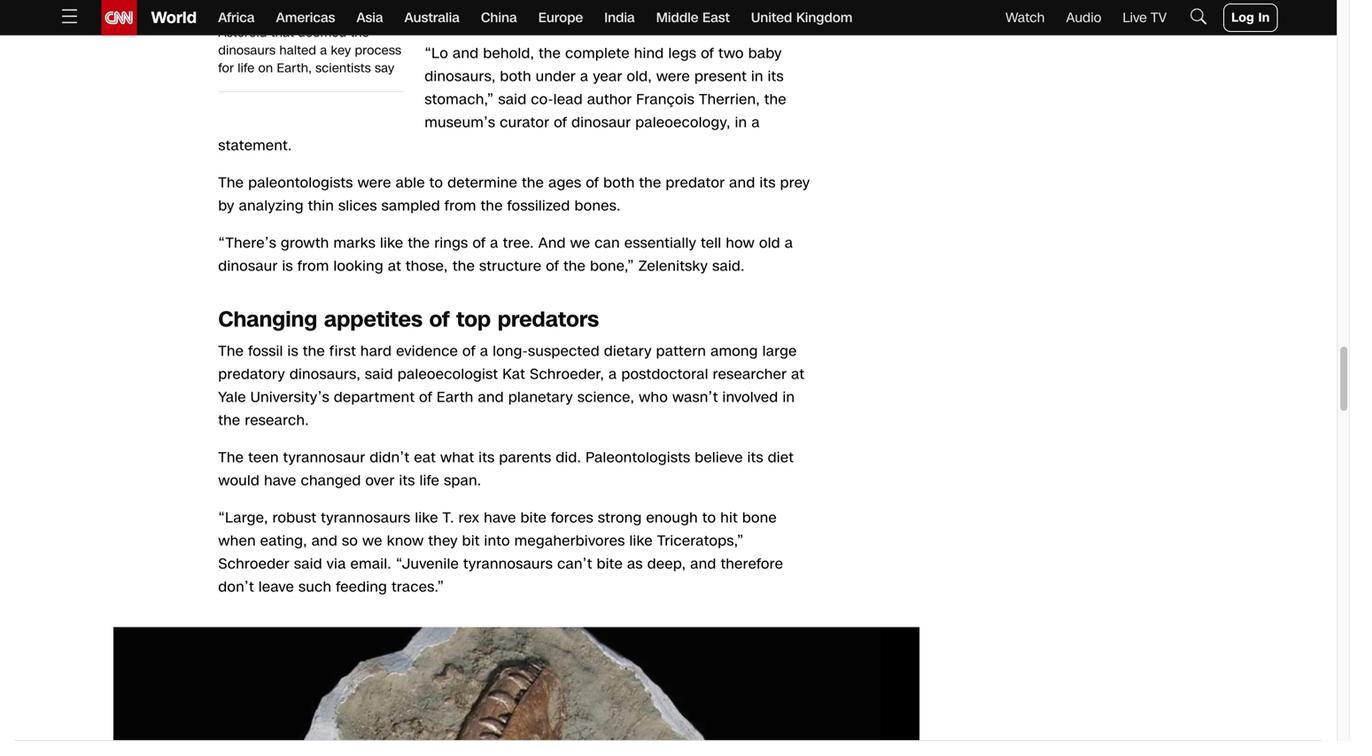 Task type: describe. For each thing, give the bounding box(es) containing it.
predatory
[[218, 364, 285, 384]]

asteroid
[[218, 24, 267, 41]]

watch link
[[1006, 8, 1045, 27]]

americas
[[276, 8, 335, 27]]

of left earth
[[419, 387, 433, 407]]

rings
[[435, 233, 468, 253]]

china
[[481, 8, 517, 27]]

the teen tyrannosaur didn't eat what its parents did. paleontologists believe its diet would have changed over its life span.
[[218, 448, 794, 491]]

pattern
[[657, 341, 707, 361]]

eating,
[[260, 531, 307, 551]]

believe
[[695, 448, 743, 468]]

tell
[[701, 233, 722, 253]]

the down rings
[[453, 256, 475, 276]]

who
[[639, 387, 668, 407]]

"large,
[[218, 508, 268, 528]]

deep,
[[648, 554, 686, 574]]

the inside changing appetites of top predators the fossil is the first hard evidence of a long-suspected dietary pattern among large predatory dinosaurs, said paleoecologist kat schroeder, a postdoctoral researcher at yale university's department of earth and planetary science, who wasn't involved in the research.
[[218, 341, 244, 361]]

feeding
[[336, 577, 387, 597]]

how
[[726, 233, 755, 253]]

françois
[[637, 89, 695, 109]]

bone,"
[[590, 256, 635, 276]]

via
[[327, 554, 346, 574]]

complete
[[566, 43, 630, 63]]

co-
[[531, 89, 554, 109]]

large
[[763, 341, 797, 361]]

and inside "lo and behold, the complete hind legs of two baby dinosaurs, both under a year old, were present in its stomach," said co-lead author françois therrien, the museum's curator of dinosaur paleoecology, in a statement.
[[453, 43, 479, 63]]

statement.
[[218, 136, 292, 156]]

united
[[752, 8, 793, 27]]

were inside "lo and behold, the complete hind legs of two baby dinosaurs, both under a year old, were present in its stomach," said co-lead author françois therrien, the museum's curator of dinosaur paleoecology, in a statement.
[[657, 66, 691, 86]]

marks
[[334, 233, 376, 253]]

bones.
[[575, 196, 621, 216]]

tree.
[[503, 233, 534, 253]]

growth
[[281, 233, 329, 253]]

therefore
[[721, 554, 784, 574]]

earth,
[[277, 59, 312, 77]]

suspected
[[528, 341, 600, 361]]

of inside "there's growth marks like the rings of a tree. and we can essentially tell how old a dinosaur is from looking at those,
[[473, 233, 486, 253]]

on
[[258, 59, 273, 77]]

schroeder
[[218, 554, 290, 574]]

curator
[[500, 113, 550, 132]]

audio link
[[1067, 8, 1102, 27]]

africa
[[218, 8, 255, 27]]

and left the so
[[312, 531, 338, 551]]

they
[[429, 531, 458, 551]]

its right what
[[479, 448, 495, 468]]

middle east link
[[657, 0, 730, 35]]

sampled
[[382, 196, 441, 216]]

ages
[[549, 173, 582, 193]]

robust
[[273, 508, 317, 528]]

old,
[[627, 66, 652, 86]]

analyzing
[[239, 196, 304, 216]]

the down and
[[564, 256, 586, 276]]

at inside "there's growth marks like the rings of a tree. and we can essentially tell how old a dinosaur is from looking at those,
[[388, 256, 402, 276]]

science,
[[578, 387, 635, 407]]

the red square highlights the location of the preserved gut contents in gorgosaurus libratus. image
[[114, 627, 920, 741]]

zelenitsky
[[639, 256, 708, 276]]

the down determine
[[481, 196, 503, 216]]

1 horizontal spatial tyrannosaurs
[[464, 554, 553, 574]]

watch
[[1006, 8, 1045, 27]]

australia
[[405, 8, 460, 27]]

like for looking
[[380, 233, 404, 253]]

said inside "lo and behold, the complete hind legs of two baby dinosaurs, both under a year old, were present in its stomach," said co-lead author françois therrien, the museum's curator of dinosaur paleoecology, in a statement.
[[499, 89, 527, 109]]

said inside "large, robust tyrannosaurs like t. rex have bite forces strong enough to hit bone when eating, and so we know they bit into megaherbivores like triceratops," schroeder said via email. "juvenile tyrannosaurs can't bite as deep, and therefore don't leave such feeding traces."
[[294, 554, 323, 574]]

determine
[[448, 173, 518, 193]]

in inside changing appetites of top predators the fossil is the first hard evidence of a long-suspected dietary pattern among large predatory dinosaurs, said paleoecologist kat schroeder, a postdoctoral researcher at yale university's department of earth and planetary science, who wasn't involved in the research.
[[783, 387, 795, 407]]

hit
[[721, 508, 738, 528]]

bit
[[462, 531, 480, 551]]

when
[[218, 531, 256, 551]]

a down therrien,
[[752, 113, 760, 132]]

and down triceratops,"
[[691, 554, 717, 574]]

dinosaurs
[[218, 42, 276, 59]]

and inside "the paleontologists were able to determine the ages of both the predator and its prey by analyzing thin slices sampled from the fossilized bones."
[[730, 173, 756, 193]]

a up the science,
[[609, 364, 617, 384]]

changing
[[218, 304, 318, 335]]

a left tree.
[[490, 233, 499, 253]]

live
[[1123, 8, 1148, 27]]

both inside "lo and behold, the complete hind legs of two baby dinosaurs, both under a year old, were present in its stomach," said co-lead author françois therrien, the museum's curator of dinosaur paleoecology, in a statement.
[[500, 66, 532, 86]]

said inside changing appetites of top predators the fossil is the first hard evidence of a long-suspected dietary pattern among large predatory dinosaurs, said paleoecologist kat schroeder, a postdoctoral researcher at yale university's department of earth and planetary science, who wasn't involved in the research.
[[365, 364, 394, 384]]

"there's growth marks like the rings of a tree. and we can essentially tell how old a dinosaur is from looking at those,
[[218, 233, 794, 276]]

top
[[457, 304, 491, 335]]

halted
[[279, 42, 316, 59]]

the down yale
[[218, 410, 241, 430]]

of inside "the paleontologists were able to determine the ages of both the predator and its prey by analyzing thin slices sampled from the fossilized bones."
[[586, 173, 599, 193]]

into
[[484, 531, 510, 551]]

researcher
[[713, 364, 787, 384]]

say
[[375, 59, 395, 77]]

a right old
[[785, 233, 794, 253]]

of down lead
[[554, 113, 567, 132]]

planetary
[[509, 387, 573, 407]]

is inside changing appetites of top predators the fossil is the first hard evidence of a long-suspected dietary pattern among large predatory dinosaurs, said paleoecologist kat schroeder, a postdoctoral researcher at yale university's department of earth and planetary science, who wasn't involved in the research.
[[288, 341, 299, 361]]

fossil
[[248, 341, 283, 361]]

australia link
[[405, 0, 460, 35]]

live tv link
[[1123, 8, 1168, 27]]

dinosaur inside "lo and behold, the complete hind legs of two baby dinosaurs, both under a year old, were present in its stomach," said co-lead author françois therrien, the museum's curator of dinosaur paleoecology, in a statement.
[[572, 113, 631, 132]]

among
[[711, 341, 759, 361]]

the left first
[[303, 341, 325, 361]]

its left 'diet' at right bottom
[[748, 448, 764, 468]]

is inside "there's growth marks like the rings of a tree. and we can essentially tell how old a dinosaur is from looking at those,
[[282, 256, 293, 276]]

as
[[628, 554, 643, 574]]

under
[[536, 66, 576, 86]]

like for they
[[415, 508, 439, 528]]

audio
[[1067, 8, 1102, 27]]

americas link
[[276, 0, 335, 35]]

paleoecology,
[[636, 113, 731, 132]]

scientists
[[316, 59, 371, 77]]

schroeder,
[[530, 364, 605, 384]]

dinosaur inside "there's growth marks like the rings of a tree. and we can essentially tell how old a dinosaur is from looking at those,
[[218, 256, 278, 276]]

the inside "there's growth marks like the rings of a tree. and we can essentially tell how old a dinosaur is from looking at those,
[[408, 233, 430, 253]]

department
[[334, 387, 415, 407]]

can't
[[558, 554, 593, 574]]

predators
[[498, 304, 599, 335]]



Task type: vqa. For each thing, say whether or not it's contained in the screenshot.
predator
yes



Task type: locate. For each thing, give the bounding box(es) containing it.
1 vertical spatial were
[[358, 173, 392, 193]]

and inside changing appetites of top predators the fossil is the first hard evidence of a long-suspected dietary pattern among large predatory dinosaurs, said paleoecologist kat schroeder, a postdoctoral researcher at yale university's department of earth and planetary science, who wasn't involved in the research.
[[478, 387, 504, 407]]

0 horizontal spatial life
[[238, 59, 255, 77]]

of left two
[[701, 43, 715, 63]]

of right rings
[[473, 233, 486, 253]]

to right able
[[430, 173, 443, 193]]

hard
[[361, 341, 392, 361]]

wasn't
[[673, 387, 719, 407]]

from down growth
[[298, 256, 329, 276]]

at down large
[[792, 364, 805, 384]]

live tv
[[1123, 8, 1168, 27]]

lead
[[554, 89, 583, 109]]

1 vertical spatial to
[[703, 508, 717, 528]]

asteroid that doomed the dinosaurs halted a key process for life on earth, scientists say
[[218, 24, 402, 77]]

0 horizontal spatial at
[[388, 256, 402, 276]]

0 horizontal spatial were
[[358, 173, 392, 193]]

united kingdom link
[[752, 0, 853, 35]]

of down and
[[546, 256, 559, 276]]

bite
[[521, 508, 547, 528], [597, 554, 623, 574]]

the right therrien,
[[765, 89, 787, 109]]

east
[[703, 8, 730, 27]]

a left year
[[581, 66, 589, 86]]

1 horizontal spatial said
[[365, 364, 394, 384]]

2 horizontal spatial said
[[499, 89, 527, 109]]

diet
[[768, 448, 794, 468]]

the up under
[[539, 43, 561, 63]]

1 horizontal spatial dinosaur
[[572, 113, 631, 132]]

did.
[[556, 448, 582, 468]]

dinosaurs, down first
[[290, 364, 361, 384]]

1 horizontal spatial both
[[604, 173, 635, 193]]

open menu icon image
[[59, 6, 80, 27]]

earth
[[437, 387, 474, 407]]

0 horizontal spatial tyrannosaurs
[[321, 508, 411, 528]]

both inside "the paleontologists were able to determine the ages of both the predator and its prey by analyzing thin slices sampled from the fossilized bones."
[[604, 173, 635, 193]]

two
[[719, 43, 744, 63]]

life inside asteroid that doomed the dinosaurs halted a key process for life on earth, scientists say
[[238, 59, 255, 77]]

0 vertical spatial life
[[238, 59, 255, 77]]

the inside "the teen tyrannosaur didn't eat what its parents did. paleontologists believe its diet would have changed over its life span."
[[218, 448, 244, 468]]

of up bones.
[[586, 173, 599, 193]]

were inside "the paleontologists were able to determine the ages of both the predator and its prey by analyzing thin slices sampled from the fossilized bones."
[[358, 173, 392, 193]]

0 vertical spatial tyrannosaurs
[[321, 508, 411, 528]]

1 vertical spatial have
[[484, 508, 517, 528]]

2 vertical spatial in
[[783, 387, 795, 407]]

2 the from the top
[[218, 341, 244, 361]]

what
[[440, 448, 475, 468]]

1 vertical spatial like
[[415, 508, 439, 528]]

to
[[430, 173, 443, 193], [703, 508, 717, 528]]

and right "lo
[[453, 43, 479, 63]]

from inside "there's growth marks like the rings of a tree. and we can essentially tell how old a dinosaur is from looking at those,
[[298, 256, 329, 276]]

europe link
[[539, 0, 583, 35]]

to inside "the paleontologists were able to determine the ages of both the predator and its prey by analyzing thin slices sampled from the fossilized bones."
[[430, 173, 443, 193]]

search icon image
[[1189, 6, 1210, 27]]

0 vertical spatial both
[[500, 66, 532, 86]]

were
[[657, 66, 691, 86], [358, 173, 392, 193]]

the left the predator
[[640, 173, 662, 193]]

appetites
[[324, 304, 423, 335]]

1 vertical spatial dinosaur
[[218, 256, 278, 276]]

and right the predator
[[730, 173, 756, 193]]

university's
[[251, 387, 330, 407]]

tyrannosaurs up the so
[[321, 508, 411, 528]]

both down behold,
[[500, 66, 532, 86]]

a left key
[[320, 42, 327, 59]]

0 horizontal spatial dinosaur
[[218, 256, 278, 276]]

looking
[[334, 256, 384, 276]]

1 horizontal spatial dinosaurs,
[[425, 66, 496, 86]]

1 the from the top
[[218, 173, 244, 193]]

to left hit
[[703, 508, 717, 528]]

dinosaur
[[572, 113, 631, 132], [218, 256, 278, 276]]

log in
[[1232, 9, 1271, 26]]

bone
[[743, 508, 777, 528]]

0 vertical spatial from
[[445, 196, 477, 216]]

paleontologists
[[248, 173, 353, 193]]

in
[[1259, 9, 1271, 26]]

1 horizontal spatial bite
[[597, 554, 623, 574]]

dinosaurs, up stomach,"
[[425, 66, 496, 86]]

life
[[238, 59, 255, 77], [420, 471, 440, 491]]

a inside asteroid that doomed the dinosaurs halted a key process for life on earth, scientists say
[[320, 42, 327, 59]]

0 vertical spatial dinosaur
[[572, 113, 631, 132]]

is right fossil at the top left
[[288, 341, 299, 361]]

the paleontologists were able to determine the ages of both the predator and its prey by analyzing thin slices sampled from the fossilized bones.
[[218, 173, 811, 216]]

strong
[[598, 508, 642, 528]]

key
[[331, 42, 351, 59]]

the inside asteroid that doomed the dinosaurs halted a key process for life on earth, scientists say
[[350, 24, 370, 41]]

0 horizontal spatial in
[[735, 113, 748, 132]]

2 vertical spatial said
[[294, 554, 323, 574]]

dinosaurs, inside "lo and behold, the complete hind legs of two baby dinosaurs, both under a year old, were present in its stomach," said co-lead author françois therrien, the museum's curator of dinosaur paleoecology, in a statement.
[[425, 66, 496, 86]]

were up slices
[[358, 173, 392, 193]]

both up bones.
[[604, 173, 635, 193]]

the up process
[[350, 24, 370, 41]]

0 vertical spatial is
[[282, 256, 293, 276]]

the
[[218, 173, 244, 193], [218, 341, 244, 361], [218, 448, 244, 468]]

said up curator
[[499, 89, 527, 109]]

prey
[[781, 173, 811, 193]]

museum's
[[425, 113, 496, 132]]

1 horizontal spatial like
[[415, 508, 439, 528]]

of up paleoecologist
[[463, 341, 476, 361]]

a left long-
[[480, 341, 489, 361]]

europe
[[539, 8, 583, 27]]

1 horizontal spatial we
[[571, 233, 591, 253]]

asteroid that doomed the dinosaurs halted a key process for life on earth, scientists say link
[[218, 0, 404, 77]]

the for the paleontologists were able to determine the ages of both the predator and its prey by analyzing thin slices sampled from the fossilized bones.
[[218, 173, 244, 193]]

kat
[[503, 364, 526, 384]]

its inside "lo and behold, the complete hind legs of two baby dinosaurs, both under a year old, were present in its stomach," said co-lead author françois therrien, the museum's curator of dinosaur paleoecology, in a statement.
[[768, 66, 784, 86]]

don't
[[218, 577, 254, 597]]

for
[[218, 59, 234, 77]]

from down determine
[[445, 196, 477, 216]]

1 horizontal spatial life
[[420, 471, 440, 491]]

the for the teen tyrannosaur didn't eat what its parents did. paleontologists believe its diet would have changed over its life span.
[[218, 448, 244, 468]]

0 horizontal spatial to
[[430, 173, 443, 193]]

1 vertical spatial both
[[604, 173, 635, 193]]

have inside "the teen tyrannosaur didn't eat what its parents did. paleontologists believe its diet would have changed over its life span."
[[264, 471, 297, 491]]

0 vertical spatial said
[[499, 89, 527, 109]]

email.
[[351, 554, 392, 574]]

of up evidence
[[430, 304, 450, 335]]

bite left forces
[[521, 508, 547, 528]]

the up would
[[218, 448, 244, 468]]

0 horizontal spatial both
[[500, 66, 532, 86]]

tyrannosaurs
[[321, 508, 411, 528], [464, 554, 553, 574]]

1 vertical spatial bite
[[597, 554, 623, 574]]

were up françois
[[657, 66, 691, 86]]

"large, robust tyrannosaurs like t. rex have bite forces strong enough to hit bone when eating, and so we know they bit into megaherbivores like triceratops," schroeder said via email. "juvenile tyrannosaurs can't bite as deep, and therefore don't leave such feeding traces."
[[218, 508, 784, 597]]

2 horizontal spatial like
[[630, 531, 653, 551]]

china link
[[481, 0, 517, 35]]

postdoctoral
[[622, 364, 709, 384]]

at left those,
[[388, 256, 402, 276]]

0 vertical spatial to
[[430, 173, 443, 193]]

can
[[595, 233, 620, 253]]

1 vertical spatial we
[[363, 531, 383, 551]]

0 vertical spatial in
[[752, 66, 764, 86]]

we inside "there's growth marks like the rings of a tree. and we can essentially tell how old a dinosaur is from looking at those,
[[571, 233, 591, 253]]

1 horizontal spatial at
[[792, 364, 805, 384]]

in down therrien,
[[735, 113, 748, 132]]

at inside changing appetites of top predators the fossil is the first hard evidence of a long-suspected dietary pattern among large predatory dinosaurs, said paleoecologist kat schroeder, a postdoctoral researcher at yale university's department of earth and planetary science, who wasn't involved in the research.
[[792, 364, 805, 384]]

1 vertical spatial dinosaurs,
[[290, 364, 361, 384]]

present
[[695, 66, 747, 86]]

the up by
[[218, 173, 244, 193]]

2 horizontal spatial in
[[783, 387, 795, 407]]

said down hard
[[365, 364, 394, 384]]

tv
[[1151, 8, 1168, 27]]

like inside "there's growth marks like the rings of a tree. and we can essentially tell how old a dinosaur is from looking at those,
[[380, 233, 404, 253]]

its left the prey
[[760, 173, 776, 193]]

tyrannosaurs down into
[[464, 554, 553, 574]]

so
[[342, 531, 358, 551]]

1 horizontal spatial were
[[657, 66, 691, 86]]

1 vertical spatial the
[[218, 341, 244, 361]]

changed
[[301, 471, 361, 491]]

0 vertical spatial at
[[388, 256, 402, 276]]

such
[[299, 577, 332, 597]]

dinosaur down the author
[[572, 113, 631, 132]]

said up such on the left of page
[[294, 554, 323, 574]]

0 horizontal spatial from
[[298, 256, 329, 276]]

0 vertical spatial dinosaurs,
[[425, 66, 496, 86]]

middle
[[657, 8, 699, 27]]

parents
[[499, 448, 552, 468]]

legs
[[669, 43, 697, 63]]

the up fossilized
[[522, 173, 544, 193]]

eat
[[414, 448, 436, 468]]

is down growth
[[282, 256, 293, 276]]

"there's
[[218, 233, 277, 253]]

0 horizontal spatial said
[[294, 554, 323, 574]]

fossilized
[[508, 196, 571, 216]]

1 vertical spatial tyrannosaurs
[[464, 554, 553, 574]]

1 horizontal spatial from
[[445, 196, 477, 216]]

the up those,
[[408, 233, 430, 253]]

1 vertical spatial in
[[735, 113, 748, 132]]

year
[[593, 66, 623, 86]]

1 vertical spatial at
[[792, 364, 805, 384]]

0 vertical spatial we
[[571, 233, 591, 253]]

behold,
[[483, 43, 535, 63]]

in right involved
[[783, 387, 795, 407]]

0 horizontal spatial have
[[264, 471, 297, 491]]

slices
[[339, 196, 377, 216]]

from inside "the paleontologists were able to determine the ages of both the predator and its prey by analyzing thin slices sampled from the fossilized bones."
[[445, 196, 477, 216]]

1 horizontal spatial in
[[752, 66, 764, 86]]

0 horizontal spatial dinosaurs,
[[290, 364, 361, 384]]

we right the so
[[363, 531, 383, 551]]

0 horizontal spatial like
[[380, 233, 404, 253]]

africa link
[[218, 0, 255, 35]]

bite left as
[[597, 554, 623, 574]]

1 vertical spatial life
[[420, 471, 440, 491]]

1 horizontal spatial to
[[703, 508, 717, 528]]

2 vertical spatial like
[[630, 531, 653, 551]]

of
[[701, 43, 715, 63], [554, 113, 567, 132], [586, 173, 599, 193], [473, 233, 486, 253], [546, 256, 559, 276], [430, 304, 450, 335], [463, 341, 476, 361], [419, 387, 433, 407]]

dinosaur down "there's
[[218, 256, 278, 276]]

long-
[[493, 341, 528, 361]]

life down eat
[[420, 471, 440, 491]]

baby
[[749, 43, 782, 63]]

like up as
[[630, 531, 653, 551]]

its right over
[[399, 471, 415, 491]]

0 vertical spatial have
[[264, 471, 297, 491]]

0 horizontal spatial bite
[[521, 508, 547, 528]]

"lo and behold, the complete hind legs of two baby dinosaurs, both under a year old, were present in its stomach," said co-lead author françois therrien, the museum's curator of dinosaur paleoecology, in a statement.
[[218, 43, 787, 156]]

the inside "the paleontologists were able to determine the ages of both the predator and its prey by analyzing thin slices sampled from the fossilized bones."
[[218, 173, 244, 193]]

like left t.
[[415, 508, 439, 528]]

we inside "large, robust tyrannosaurs like t. rex have bite forces strong enough to hit bone when eating, and so we know they bit into megaherbivores like triceratops," schroeder said via email. "juvenile tyrannosaurs can't bite as deep, and therefore don't leave such feeding traces."
[[363, 531, 383, 551]]

t.
[[443, 508, 454, 528]]

"juvenile
[[396, 554, 459, 574]]

and down kat
[[478, 387, 504, 407]]

1 horizontal spatial have
[[484, 508, 517, 528]]

enough
[[647, 508, 698, 528]]

0 vertical spatial the
[[218, 173, 244, 193]]

1 vertical spatial from
[[298, 256, 329, 276]]

1 vertical spatial is
[[288, 341, 299, 361]]

the up predatory
[[218, 341, 244, 361]]

3 the from the top
[[218, 448, 244, 468]]

by
[[218, 196, 235, 216]]

0 vertical spatial bite
[[521, 508, 547, 528]]

its down baby
[[768, 66, 784, 86]]

india link
[[605, 0, 635, 35]]

dinosaurs,
[[425, 66, 496, 86], [290, 364, 361, 384]]

2 vertical spatial the
[[218, 448, 244, 468]]

the structure of the bone," zelenitsky said.
[[453, 256, 745, 276]]

middle east
[[657, 8, 730, 27]]

have inside "large, robust tyrannosaurs like t. rex have bite forces strong enough to hit bone when eating, and so we know they bit into megaherbivores like triceratops," schroeder said via email. "juvenile tyrannosaurs can't bite as deep, and therefore don't leave such feeding traces."
[[484, 508, 517, 528]]

india
[[605, 8, 635, 27]]

life down the dinosaurs
[[238, 59, 255, 77]]

its inside "the paleontologists were able to determine the ages of both the predator and its prey by analyzing thin slices sampled from the fossilized bones."
[[760, 173, 776, 193]]

over
[[366, 471, 395, 491]]

life inside "the teen tyrannosaur didn't eat what its parents did. paleontologists believe its diet would have changed over its life span."
[[420, 471, 440, 491]]

have up into
[[484, 508, 517, 528]]

have down teen
[[264, 471, 297, 491]]

0 horizontal spatial we
[[363, 531, 383, 551]]

and
[[539, 233, 566, 253]]

0 vertical spatial were
[[657, 66, 691, 86]]

those,
[[406, 256, 448, 276]]

traces."
[[392, 577, 445, 597]]

world
[[151, 7, 197, 29]]

dinosaurs, inside changing appetites of top predators the fossil is the first hard evidence of a long-suspected dietary pattern among large predatory dinosaurs, said paleoecologist kat schroeder, a postdoctoral researcher at yale university's department of earth and planetary science, who wasn't involved in the research.
[[290, 364, 361, 384]]

we left can
[[571, 233, 591, 253]]

log in link
[[1224, 4, 1279, 32]]

1 vertical spatial said
[[365, 364, 394, 384]]

like right marks
[[380, 233, 404, 253]]

0 vertical spatial like
[[380, 233, 404, 253]]

in down baby
[[752, 66, 764, 86]]

to inside "large, robust tyrannosaurs like t. rex have bite forces strong enough to hit bone when eating, and so we know they bit into megaherbivores like triceratops," schroeder said via email. "juvenile tyrannosaurs can't bite as deep, and therefore don't leave such feeding traces."
[[703, 508, 717, 528]]



